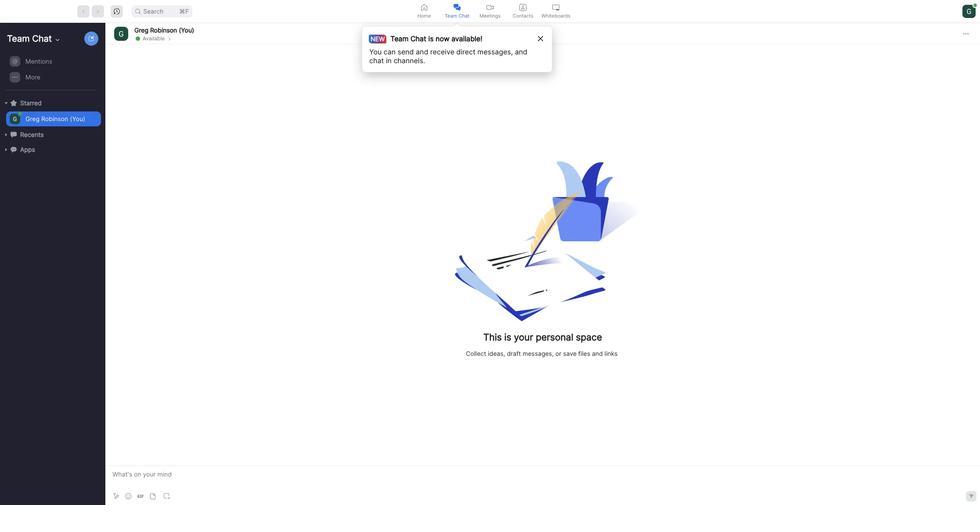 Task type: locate. For each thing, give the bounding box(es) containing it.
0 horizontal spatial robinson
[[41, 115, 68, 123]]

messages, down the "this is your personal space" on the bottom
[[523, 350, 554, 358]]

triangle right image inside starred tree item
[[4, 101, 9, 106]]

search
[[143, 7, 164, 15]]

contacts button
[[507, 0, 540, 22]]

online image
[[974, 3, 977, 7], [974, 3, 977, 7], [136, 36, 140, 41], [136, 36, 140, 41]]

ideas,
[[488, 350, 505, 358]]

tab list
[[408, 0, 573, 22]]

recents tree item
[[4, 127, 101, 142]]

0 vertical spatial robinson
[[150, 26, 177, 34]]

0 vertical spatial messages,
[[478, 47, 513, 56]]

tree
[[0, 53, 104, 166]]

chat image
[[11, 132, 17, 138], [11, 132, 17, 138]]

in
[[386, 56, 392, 65]]

1 triangle right image from the top
[[4, 101, 9, 106]]

is left now
[[429, 34, 434, 43]]

1 vertical spatial robinson
[[41, 115, 68, 123]]

profile contact image
[[520, 4, 527, 11], [520, 4, 527, 11]]

can
[[384, 47, 396, 56]]

triangle right image left recents
[[4, 132, 9, 138]]

team up send
[[391, 34, 409, 43]]

collect ideas, draft messages, or save files and links
[[466, 350, 618, 358]]

triangle right image inside recents tree item
[[4, 132, 9, 138]]

2 triangle right image from the top
[[4, 132, 9, 138]]

chatbot image
[[11, 147, 17, 153]]

is inside team chat is now available! you can send and receive direct messages, and chat in channels.
[[429, 34, 434, 43]]

1 vertical spatial is
[[505, 332, 512, 343]]

robinson
[[150, 26, 177, 34], [41, 115, 68, 123]]

starred tree item
[[4, 96, 101, 111]]

2 horizontal spatial and
[[592, 350, 603, 358]]

is
[[429, 34, 434, 43], [505, 332, 512, 343]]

0 horizontal spatial is
[[429, 34, 434, 43]]

screenshot image
[[164, 494, 170, 500]]

(you)
[[179, 26, 194, 34], [70, 115, 85, 123]]

collect
[[466, 350, 486, 358]]

1 horizontal spatial messages,
[[523, 350, 554, 358]]

format image
[[112, 493, 119, 500]]

tooltip
[[362, 22, 553, 72]]

home
[[418, 13, 431, 19]]

greg up recents
[[25, 115, 40, 123]]

0 horizontal spatial team
[[7, 33, 30, 44]]

mentions
[[25, 58, 52, 65]]

1 horizontal spatial team chat
[[445, 13, 470, 19]]

history image
[[114, 8, 120, 14], [114, 8, 120, 14]]

contacts
[[513, 13, 534, 19]]

team chat down team chat icon
[[445, 13, 470, 19]]

1 horizontal spatial team
[[391, 34, 409, 43]]

save
[[563, 350, 577, 358]]

group
[[0, 54, 101, 91]]

team chat image
[[454, 4, 461, 11]]

star image
[[11, 100, 17, 106], [11, 100, 17, 106]]

0 vertical spatial greg robinson (you)
[[134, 26, 194, 34]]

chatbot image
[[11, 147, 17, 153]]

chat down team chat icon
[[459, 13, 470, 19]]

triangle right image left starred in the top of the page
[[4, 101, 9, 106]]

0 horizontal spatial chat
[[32, 33, 52, 44]]

team chat image
[[454, 4, 461, 11]]

messages,
[[478, 47, 513, 56], [523, 350, 554, 358]]

0 vertical spatial is
[[429, 34, 434, 43]]

1 horizontal spatial greg robinson's avatar image
[[114, 27, 128, 41]]

and right files
[[592, 350, 603, 358]]

and down contacts
[[515, 47, 528, 56]]

2 horizontal spatial chat
[[459, 13, 470, 19]]

format image
[[112, 493, 119, 500]]

chat up mentions
[[32, 33, 52, 44]]

greg robinson's avatar image down starred in the top of the page
[[10, 114, 20, 124]]

0 vertical spatial (you)
[[179, 26, 194, 34]]

and down team chat is now available! element
[[416, 47, 429, 56]]

gif image
[[138, 494, 144, 500]]

1 horizontal spatial chat
[[411, 34, 427, 43]]

online image
[[18, 112, 22, 116], [18, 112, 22, 116]]

0 horizontal spatial greg
[[25, 115, 40, 123]]

video on image
[[487, 4, 494, 11], [487, 4, 494, 11]]

greg robinson's avatar image
[[114, 27, 128, 41], [10, 114, 20, 124]]

team inside button
[[445, 13, 457, 19]]

space
[[576, 332, 602, 343]]

triangle right image
[[4, 101, 9, 106], [4, 132, 9, 138], [4, 147, 9, 152], [4, 147, 9, 152]]

1 vertical spatial triangle right image
[[4, 132, 9, 138]]

greg
[[134, 26, 149, 34], [25, 115, 40, 123]]

0 horizontal spatial greg robinson's avatar image
[[10, 114, 20, 124]]

robinson down starred tree item at the top left of the page
[[41, 115, 68, 123]]

greg robinson's avatar image right new icon
[[114, 27, 128, 41]]

0 vertical spatial team chat
[[445, 13, 470, 19]]

team up mentions
[[7, 33, 30, 44]]

triangle right image
[[4, 101, 9, 106], [4, 132, 9, 138]]

1 horizontal spatial and
[[515, 47, 528, 56]]

whiteboards
[[542, 13, 571, 19]]

file image
[[150, 494, 156, 500], [150, 494, 156, 500]]

0 vertical spatial triangle right image
[[4, 101, 9, 106]]

greg robinson (you) down starred tree item at the top left of the page
[[25, 115, 85, 123]]

team down team chat icon
[[445, 13, 457, 19]]

team chat
[[445, 13, 470, 19], [7, 33, 52, 44]]

1 vertical spatial greg
[[25, 115, 40, 123]]

apps tree item
[[4, 142, 101, 157]]

team
[[445, 13, 457, 19], [7, 33, 30, 44], [391, 34, 409, 43]]

emoji image
[[125, 494, 131, 500], [125, 494, 131, 500]]

greg robinson (you)
[[134, 26, 194, 34], [25, 115, 85, 123]]

you
[[369, 47, 382, 56]]

home button
[[408, 0, 441, 22]]

1 vertical spatial greg robinson (you)
[[25, 115, 85, 123]]

and
[[416, 47, 429, 56], [515, 47, 528, 56], [592, 350, 603, 358]]

chevron down small image
[[54, 36, 61, 43], [54, 36, 61, 43]]

2 horizontal spatial team
[[445, 13, 457, 19]]

tooltip containing team chat is now available! you can send and receive direct messages, and chat in channels.
[[362, 22, 553, 72]]

team chat is now available! you can send and receive direct messages, and chat in channels.
[[369, 34, 528, 65]]

triangle right image inside recents tree item
[[4, 132, 9, 138]]

chat
[[459, 13, 470, 19], [32, 33, 52, 44], [411, 34, 427, 43]]

greg up 'available'
[[134, 26, 149, 34]]

meetings button
[[474, 0, 507, 22]]

team chat button
[[441, 0, 474, 22]]

(you) down "⌘f"
[[179, 26, 194, 34]]

chat inside team chat is now available! you can send and receive direct messages, and chat in channels.
[[411, 34, 427, 43]]

1 horizontal spatial greg
[[134, 26, 149, 34]]

close image
[[538, 36, 543, 41], [538, 36, 543, 41]]

home small image
[[421, 4, 428, 11]]

is right this in the bottom of the page
[[505, 332, 512, 343]]

apps
[[20, 146, 35, 153]]

1 horizontal spatial is
[[505, 332, 512, 343]]

meetings
[[480, 13, 501, 19]]

team chat up mentions
[[7, 33, 52, 44]]

0 horizontal spatial messages,
[[478, 47, 513, 56]]

1 vertical spatial team chat
[[7, 33, 52, 44]]

chat up send
[[411, 34, 427, 43]]

0 horizontal spatial team chat
[[7, 33, 52, 44]]

gif image
[[138, 494, 144, 500]]

messages, right "direct"
[[478, 47, 513, 56]]

(you) down starred tree item at the top left of the page
[[70, 115, 85, 123]]

1 vertical spatial (you)
[[70, 115, 85, 123]]

greg robinson (you) up chevron right small icon
[[134, 26, 194, 34]]

robinson up chevron right small icon
[[150, 26, 177, 34]]



Task type: describe. For each thing, give the bounding box(es) containing it.
chat inside team chat button
[[459, 13, 470, 19]]

channels.
[[394, 56, 425, 65]]

your
[[514, 332, 533, 343]]

1 horizontal spatial greg robinson (you)
[[134, 26, 194, 34]]

receive
[[430, 47, 455, 56]]

draft
[[507, 350, 521, 358]]

available!
[[452, 34, 483, 43]]

chat
[[369, 56, 384, 65]]

more button
[[6, 70, 101, 85]]

chevron right small image
[[167, 35, 172, 42]]

magnifier image
[[135, 9, 141, 14]]

1 horizontal spatial robinson
[[150, 26, 177, 34]]

0 vertical spatial greg robinson's avatar image
[[114, 27, 128, 41]]

0 vertical spatial greg
[[134, 26, 149, 34]]

this is your personal space
[[484, 332, 602, 343]]

team chat inside button
[[445, 13, 470, 19]]

ellipses horizontal image
[[964, 31, 969, 36]]

available
[[143, 35, 165, 42]]

recents
[[20, 131, 44, 138]]

direct
[[457, 47, 476, 56]]

magnifier image
[[135, 9, 141, 14]]

screenshot image
[[164, 494, 170, 500]]

1 vertical spatial greg robinson's avatar image
[[10, 114, 20, 124]]

triangle right image for recents tree item
[[4, 132, 9, 138]]

files
[[579, 350, 591, 358]]

new image
[[89, 36, 94, 41]]

whiteboard small image
[[553, 4, 560, 11]]

avatar image
[[963, 5, 976, 18]]

1 vertical spatial messages,
[[523, 350, 554, 358]]

⌘f
[[179, 7, 189, 15]]

links
[[605, 350, 618, 358]]

team chat is now available! element
[[372, 33, 483, 44]]

team inside team chat is now available! you can send and receive direct messages, and chat in channels.
[[391, 34, 409, 43]]

send
[[398, 47, 414, 56]]

now
[[436, 34, 450, 43]]

chevron right small image
[[167, 36, 172, 42]]

0 horizontal spatial greg robinson (you)
[[25, 115, 85, 123]]

triangle right image for triangle right icon inside the starred tree item
[[4, 101, 9, 106]]

mentions button
[[6, 54, 101, 69]]

starred
[[20, 99, 42, 107]]

triangle right image inside starred tree item
[[4, 101, 9, 106]]

whiteboards button
[[540, 0, 573, 22]]

whiteboard small image
[[553, 4, 560, 11]]

group containing mentions
[[0, 54, 101, 91]]

this
[[484, 332, 502, 343]]

tree containing mentions
[[0, 53, 104, 166]]

new image
[[89, 36, 94, 41]]

you can send and receive direct messages, and chat in channels. element
[[369, 47, 536, 65]]

ellipses horizontal image
[[964, 31, 969, 36]]

1 horizontal spatial (you)
[[179, 26, 194, 34]]

0 horizontal spatial and
[[416, 47, 429, 56]]

personal
[[536, 332, 574, 343]]

home small image
[[421, 4, 428, 11]]

0 horizontal spatial (you)
[[70, 115, 85, 123]]

tab list containing home
[[408, 0, 573, 22]]

messages, inside team chat is now available! you can send and receive direct messages, and chat in channels.
[[478, 47, 513, 56]]

or
[[556, 350, 562, 358]]

more
[[25, 73, 40, 81]]



Task type: vqa. For each thing, say whether or not it's contained in the screenshot.
the bottommost My
no



